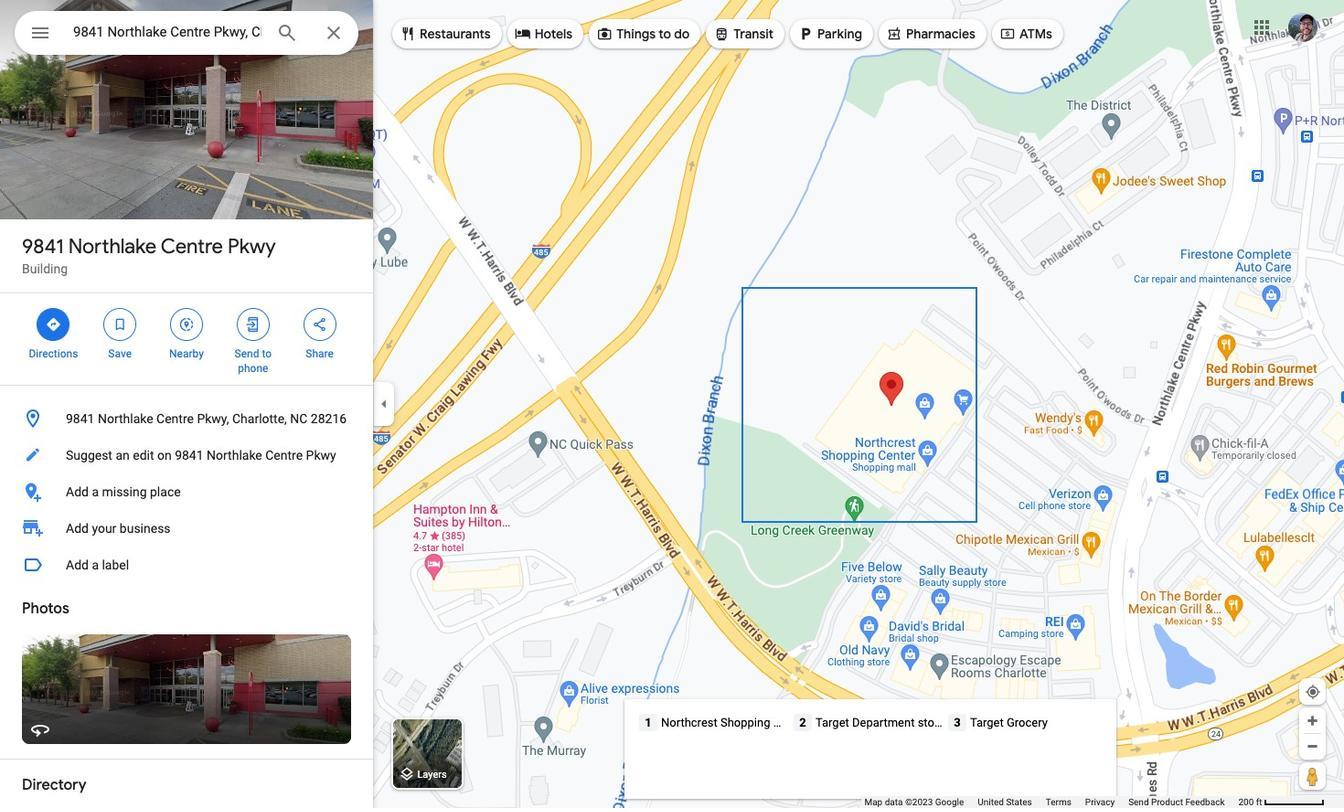 Task type: describe. For each thing, give the bounding box(es) containing it.
add your business link
[[0, 510, 373, 547]]

united states
[[978, 798, 1033, 808]]

send for send product feedback
[[1129, 798, 1149, 808]]

mall
[[864, 716, 887, 730]]

 parking
[[798, 24, 863, 44]]

2
[[800, 716, 807, 730]]

 things to do
[[597, 24, 690, 44]]


[[515, 24, 531, 44]]

add a label
[[66, 558, 129, 573]]

google
[[936, 798, 964, 808]]


[[312, 315, 328, 335]]

google maps element
[[0, 0, 1345, 809]]

add a missing place
[[66, 485, 181, 499]]

missing
[[102, 485, 147, 499]]

9841 northlake centre pkwy, charlotte, nc 28216 button
[[0, 401, 373, 437]]

9841 northlake centre pkwy, charlotte, nc 28216
[[66, 412, 347, 426]]

states
[[1007, 798, 1033, 808]]

map data ©2023 google
[[865, 798, 964, 808]]

show your location image
[[1305, 684, 1322, 701]]

grocery
[[1007, 716, 1048, 730]]

 atms
[[1000, 24, 1053, 44]]

 restaurants
[[400, 24, 491, 44]]

 search field
[[15, 11, 359, 59]]

terms button
[[1046, 797, 1072, 809]]

northcrest shopping center shopping mall
[[661, 716, 887, 730]]

target for target grocery
[[971, 716, 1004, 730]]

center
[[774, 716, 808, 730]]

directory
[[22, 777, 87, 795]]

a for missing
[[92, 485, 99, 499]]

add for add a label
[[66, 558, 89, 573]]

pkwy inside 9841 northlake centre pkwy building
[[228, 234, 276, 260]]

suggest
[[66, 448, 112, 463]]

add your business
[[66, 521, 171, 536]]

©2023
[[906, 798, 933, 808]]

things
[[617, 26, 656, 42]]

map
[[865, 798, 883, 808]]

store
[[918, 716, 945, 730]]

3
[[954, 716, 961, 730]]


[[714, 24, 730, 44]]


[[245, 315, 261, 335]]

200 ft
[[1239, 798, 1263, 808]]

do
[[674, 26, 690, 42]]


[[1000, 24, 1016, 44]]

privacy button
[[1086, 797, 1115, 809]]

an
[[116, 448, 130, 463]]

google account: cj baylor  
(christian.baylor@adept.ai) image
[[1289, 12, 1318, 42]]

on
[[157, 448, 172, 463]]

atms
[[1020, 26, 1053, 42]]

suggest an edit on 9841 northlake centre pkwy button
[[0, 437, 373, 474]]

product
[[1152, 798, 1184, 808]]

none field inside 9841 northlake centre pkwy, charlotte, nc 28216 field
[[73, 21, 262, 43]]

200
[[1239, 798, 1254, 808]]

photos
[[22, 600, 69, 618]]


[[886, 24, 903, 44]]

1
[[645, 716, 652, 730]]

 hotels
[[515, 24, 573, 44]]

2 vertical spatial 9841
[[175, 448, 204, 463]]

nearby
[[169, 348, 204, 360]]


[[798, 24, 814, 44]]

restaurants
[[420, 26, 491, 42]]

nc
[[290, 412, 308, 426]]


[[112, 315, 128, 335]]


[[45, 315, 62, 335]]

ft
[[1257, 798, 1263, 808]]

united
[[978, 798, 1004, 808]]


[[29, 20, 51, 46]]

2 vertical spatial centre
[[265, 448, 303, 463]]

actions for 9841 northlake centre pkwy region
[[0, 294, 373, 385]]



Task type: locate. For each thing, give the bounding box(es) containing it.
1 horizontal spatial 9841
[[66, 412, 95, 426]]

 button
[[15, 11, 66, 59]]


[[597, 24, 613, 44]]

send up 'phone'
[[235, 348, 259, 360]]

0 horizontal spatial to
[[262, 348, 272, 360]]

 transit
[[714, 24, 774, 44]]

shopping left "center" on the bottom right of page
[[721, 716, 771, 730]]

200 ft button
[[1239, 798, 1326, 808]]

0 horizontal spatial send
[[235, 348, 259, 360]]

add left label
[[66, 558, 89, 573]]

9841 northlake centre pkwy building
[[22, 234, 276, 276]]

to up 'phone'
[[262, 348, 272, 360]]

a left label
[[92, 558, 99, 573]]

0 vertical spatial pkwy
[[228, 234, 276, 260]]

northcrest
[[661, 716, 718, 730]]

target right 3
[[971, 716, 1004, 730]]

9841 northlake centre pkwy main content
[[0, 0, 373, 809]]

pkwy up 
[[228, 234, 276, 260]]

footer containing map data ©2023 google
[[865, 797, 1239, 809]]

zoom out image
[[1306, 740, 1320, 754]]

add left your
[[66, 521, 89, 536]]

1 horizontal spatial pkwy
[[306, 448, 336, 463]]

your
[[92, 521, 117, 536]]

a left missing
[[92, 485, 99, 499]]

add a label button
[[0, 547, 373, 584]]

2 a from the top
[[92, 558, 99, 573]]

directions
[[29, 348, 78, 360]]

northlake
[[68, 234, 157, 260], [98, 412, 153, 426], [207, 448, 262, 463]]

1 horizontal spatial shopping
[[811, 716, 861, 730]]

1 vertical spatial pkwy
[[306, 448, 336, 463]]

edit
[[133, 448, 154, 463]]

2 vertical spatial add
[[66, 558, 89, 573]]

feedback
[[1186, 798, 1225, 808]]

press 1 to get details about northcrest shopping center shopping mall. press 2 to get details about target department store. press 3 to get details about target grocery. alert
[[625, 700, 1117, 800]]

1 vertical spatial to
[[262, 348, 272, 360]]

zoom in image
[[1306, 714, 1320, 728]]

save
[[108, 348, 132, 360]]

1 target from the left
[[816, 716, 850, 730]]

northlake down pkwy,
[[207, 448, 262, 463]]

9841 for pkwy
[[22, 234, 64, 260]]

send for send to phone
[[235, 348, 259, 360]]

0 vertical spatial 9841
[[22, 234, 64, 260]]

collapse side panel image
[[374, 394, 394, 414]]

pkwy inside suggest an edit on 9841 northlake centre pkwy button
[[306, 448, 336, 463]]

0 horizontal spatial pkwy
[[228, 234, 276, 260]]

target right the 2
[[816, 716, 850, 730]]

1 vertical spatial send
[[1129, 798, 1149, 808]]

shopping
[[721, 716, 771, 730], [811, 716, 861, 730]]

1 vertical spatial a
[[92, 558, 99, 573]]

a
[[92, 485, 99, 499], [92, 558, 99, 573]]

0 horizontal spatial 9841
[[22, 234, 64, 260]]

centre
[[161, 234, 223, 260], [157, 412, 194, 426], [265, 448, 303, 463]]

to inside  things to do
[[659, 26, 671, 42]]

0 horizontal spatial shopping
[[721, 716, 771, 730]]

9841 right on
[[175, 448, 204, 463]]

a for label
[[92, 558, 99, 573]]

pharmacies
[[907, 26, 976, 42]]

1 a from the top
[[92, 485, 99, 499]]

add for add your business
[[66, 521, 89, 536]]

send
[[235, 348, 259, 360], [1129, 798, 1149, 808]]

target
[[816, 716, 850, 730], [971, 716, 1004, 730]]

centre inside 9841 northlake centre pkwy building
[[161, 234, 223, 260]]

2 add from the top
[[66, 521, 89, 536]]

0 vertical spatial to
[[659, 26, 671, 42]]

add a missing place button
[[0, 474, 373, 510]]

add down suggest
[[66, 485, 89, 499]]

charlotte,
[[232, 412, 287, 426]]

 pharmacies
[[886, 24, 976, 44]]

centre down nc
[[265, 448, 303, 463]]

pkwy,
[[197, 412, 229, 426]]

transit
[[734, 26, 774, 42]]

0 horizontal spatial target
[[816, 716, 850, 730]]

add for add a missing place
[[66, 485, 89, 499]]

1 horizontal spatial target
[[971, 716, 1004, 730]]

centre left pkwy,
[[157, 412, 194, 426]]

9841 for pkwy,
[[66, 412, 95, 426]]

1 horizontal spatial to
[[659, 26, 671, 42]]

target department store
[[816, 716, 945, 730]]

business
[[120, 521, 171, 536]]

to
[[659, 26, 671, 42], [262, 348, 272, 360]]

united states button
[[978, 797, 1033, 809]]

send to phone
[[235, 348, 272, 375]]

1 shopping from the left
[[721, 716, 771, 730]]

9841 inside 9841 northlake centre pkwy building
[[22, 234, 64, 260]]

centre for pkwy,
[[157, 412, 194, 426]]

northlake inside 9841 northlake centre pkwy building
[[68, 234, 157, 260]]

1 vertical spatial add
[[66, 521, 89, 536]]

to left do
[[659, 26, 671, 42]]

0 vertical spatial add
[[66, 485, 89, 499]]

northlake for pkwy,
[[98, 412, 153, 426]]

privacy
[[1086, 798, 1115, 808]]

1 vertical spatial 9841
[[66, 412, 95, 426]]

suggest an edit on 9841 northlake centre pkwy
[[66, 448, 336, 463]]

3 add from the top
[[66, 558, 89, 573]]

1 add from the top
[[66, 485, 89, 499]]

2 target from the left
[[971, 716, 1004, 730]]

0 vertical spatial northlake
[[68, 234, 157, 260]]

2 shopping from the left
[[811, 716, 861, 730]]

9841
[[22, 234, 64, 260], [66, 412, 95, 426], [175, 448, 204, 463]]

a inside add a label button
[[92, 558, 99, 573]]

terms
[[1046, 798, 1072, 808]]

1 vertical spatial northlake
[[98, 412, 153, 426]]

9841 up suggest
[[66, 412, 95, 426]]

layers
[[418, 770, 447, 782]]

building
[[22, 262, 68, 276]]

parking
[[818, 26, 863, 42]]

hotels
[[535, 26, 573, 42]]

send left product at the right bottom of page
[[1129, 798, 1149, 808]]

show street view coverage image
[[1300, 763, 1326, 790]]

add
[[66, 485, 89, 499], [66, 521, 89, 536], [66, 558, 89, 573]]

northlake up 
[[68, 234, 157, 260]]

place
[[150, 485, 181, 499]]

9841 up building
[[22, 234, 64, 260]]


[[178, 315, 195, 335]]

label
[[102, 558, 129, 573]]

to inside send to phone
[[262, 348, 272, 360]]

send inside send to phone
[[235, 348, 259, 360]]

target for target department store
[[816, 716, 850, 730]]

a inside add a missing place button
[[92, 485, 99, 499]]

None field
[[73, 21, 262, 43]]

footer inside google maps element
[[865, 797, 1239, 809]]

0 vertical spatial send
[[235, 348, 259, 360]]

1 vertical spatial centre
[[157, 412, 194, 426]]

9841 Northlake Centre Pkwy, Charlotte, NC 28216 field
[[15, 11, 359, 55]]

0 vertical spatial centre
[[161, 234, 223, 260]]

2 horizontal spatial 9841
[[175, 448, 204, 463]]

target grocery
[[971, 716, 1048, 730]]

footer
[[865, 797, 1239, 809]]

send product feedback
[[1129, 798, 1225, 808]]

0 vertical spatial a
[[92, 485, 99, 499]]

northlake up an on the left of page
[[98, 412, 153, 426]]

pkwy down 28216
[[306, 448, 336, 463]]

data
[[885, 798, 903, 808]]

send inside button
[[1129, 798, 1149, 808]]

share
[[306, 348, 334, 360]]

send product feedback button
[[1129, 797, 1225, 809]]

department
[[853, 716, 915, 730]]

28216
[[311, 412, 347, 426]]

shopping right the 2
[[811, 716, 861, 730]]

phone
[[238, 362, 268, 375]]


[[400, 24, 416, 44]]

1 horizontal spatial send
[[1129, 798, 1149, 808]]

centre up 
[[161, 234, 223, 260]]

centre for pkwy
[[161, 234, 223, 260]]

2 vertical spatial northlake
[[207, 448, 262, 463]]

northlake for pkwy
[[68, 234, 157, 260]]



Task type: vqa. For each thing, say whether or not it's contained in the screenshot.
Flight details. Leaves Denver International Airport at 7:00 AM on Tuesday, September 24 and arrives at LaGuardia Airport at 12:38 PM on Tuesday, September 24. icon
no



